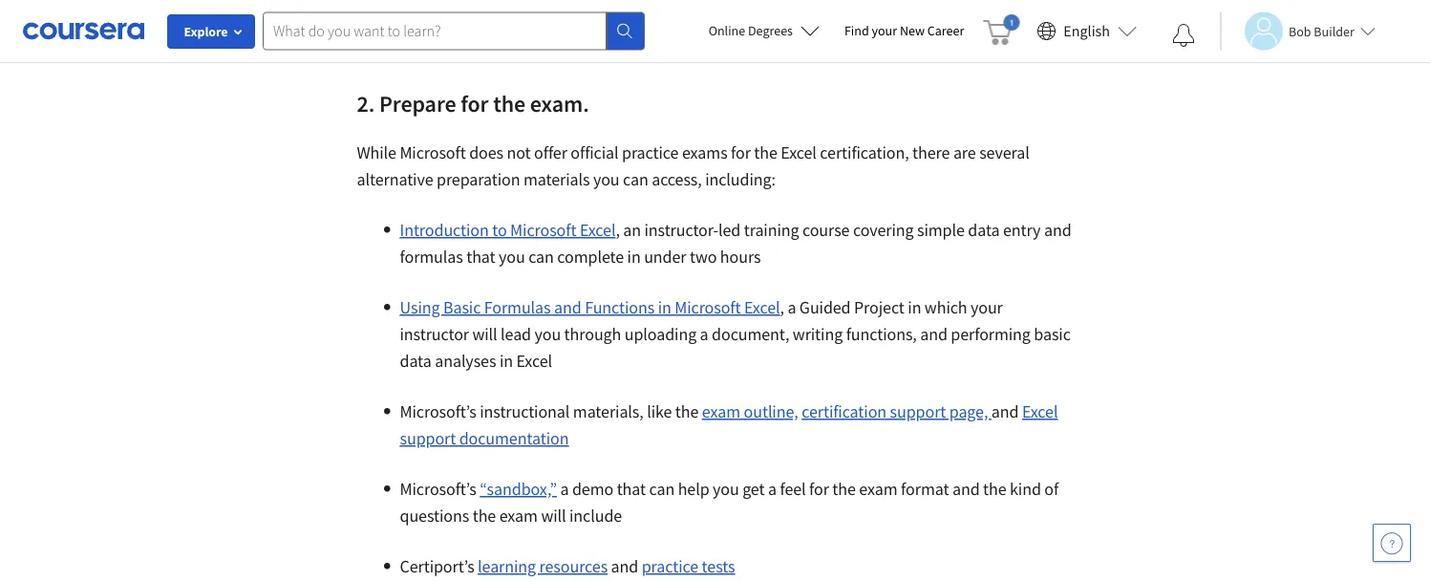 Task type: describe. For each thing, give the bounding box(es) containing it.
there
[[913, 142, 950, 163]]

basic
[[1034, 323, 1071, 345]]

in up uploading
[[658, 297, 672, 318]]

offer
[[534, 142, 567, 163]]

uploading
[[625, 323, 697, 345]]

instructor-
[[645, 219, 719, 241]]

questions
[[400, 505, 469, 527]]

and right page,
[[992, 401, 1019, 422]]

and inside , an instructor-led training course covering simple data entry and formulas that you can complete in under two hours
[[1044, 219, 1072, 241]]

degrees
[[748, 22, 793, 39]]

2 horizontal spatial microsoft
[[675, 297, 741, 318]]

practice tests link
[[642, 556, 735, 577]]

in inside , an instructor-led training course covering simple data entry and formulas that you can complete in under two hours
[[627, 246, 641, 268]]

new
[[900, 22, 925, 39]]

alternative
[[357, 169, 433, 190]]

online
[[709, 22, 746, 39]]

english
[[1064, 22, 1110, 41]]

course
[[803, 219, 850, 241]]

2 horizontal spatial exam
[[859, 478, 898, 500]]

while
[[357, 142, 396, 163]]

formulas
[[484, 297, 551, 318]]

basic
[[443, 297, 481, 318]]

you inside while microsoft does not offer official practice exams for the excel certification, there are several alternative preparation materials you can access, including:
[[593, 169, 620, 190]]

learning
[[478, 556, 536, 577]]

certiport's
[[400, 556, 475, 577]]

help
[[678, 478, 710, 500]]

1 vertical spatial practice
[[642, 556, 699, 577]]

kind
[[1010, 478, 1041, 500]]

excel up complete
[[580, 219, 616, 241]]

and right resources
[[611, 556, 639, 577]]

include
[[570, 505, 622, 527]]

excel inside , a guided project in which your instructor will lead you through uploading a document, writing functions, and performing basic data analyses in excel
[[516, 350, 552, 372]]

several
[[980, 142, 1030, 163]]

2.
[[357, 89, 375, 118]]

materials
[[524, 169, 590, 190]]

formulas
[[400, 246, 463, 268]]

certification
[[802, 401, 887, 422]]

certification dashboard link
[[357, 20, 525, 41]]

microsoft's "sandbox,"
[[400, 478, 557, 500]]

explore
[[184, 23, 228, 40]]

functions,
[[846, 323, 917, 345]]

and inside , a guided project in which your instructor will lead you through uploading a document, writing functions, and performing basic data analyses in excel
[[920, 323, 948, 345]]

training
[[744, 219, 799, 241]]

practice inside while microsoft does not offer official practice exams for the excel certification, there are several alternative preparation materials you can access, including:
[[622, 142, 679, 163]]

english button
[[1030, 0, 1145, 62]]

resources
[[540, 556, 608, 577]]

using basic formulas and functions in microsoft excel link
[[400, 297, 780, 318]]

find your new career
[[845, 22, 965, 39]]

builder
[[1314, 22, 1355, 40]]

, a guided project in which your instructor will lead you through uploading a document, writing functions, and performing basic data analyses in excel
[[400, 297, 1071, 372]]

data inside , a guided project in which your instructor will lead you through uploading a document, writing functions, and performing basic data analyses in excel
[[400, 350, 432, 372]]

you inside , an instructor-led training course covering simple data entry and formulas that you can complete in under two hours
[[499, 246, 525, 268]]

a left demo
[[560, 478, 569, 500]]

led
[[719, 219, 741, 241]]

complete
[[557, 246, 624, 268]]

page,
[[950, 401, 988, 422]]

can inside a demo that can help you get a feel for the exam format and the kind of questions the exam will include
[[649, 478, 675, 500]]

certification
[[357, 20, 444, 41]]

"sandbox," link
[[480, 478, 557, 500]]

project
[[854, 297, 905, 318]]

format
[[901, 478, 949, 500]]

excel support documentation
[[400, 401, 1058, 449]]

guided
[[800, 297, 851, 318]]

exam.
[[530, 89, 589, 118]]

certiport's learning resources and practice tests
[[400, 556, 735, 577]]

excel inside while microsoft does not offer official practice exams for the excel certification, there are several alternative preparation materials you can access, including:
[[781, 142, 817, 163]]

materials,
[[573, 401, 644, 422]]

are
[[954, 142, 976, 163]]

online degrees
[[709, 22, 793, 39]]

tests
[[702, 556, 735, 577]]

which
[[925, 297, 968, 318]]

find your new career link
[[835, 19, 974, 43]]

of
[[1045, 478, 1059, 500]]

preparation
[[437, 169, 520, 190]]

demo
[[572, 478, 614, 500]]

certification support page, link
[[802, 401, 992, 422]]

learning resources link
[[478, 556, 608, 577]]

bob
[[1289, 22, 1312, 40]]

exams
[[682, 142, 728, 163]]

0 horizontal spatial exam
[[499, 505, 538, 527]]

introduction to microsoft excel
[[400, 219, 616, 241]]

an
[[623, 219, 641, 241]]

like
[[647, 401, 672, 422]]

instructional
[[480, 401, 570, 422]]

while microsoft does not offer official practice exams for the excel certification, there are several alternative preparation materials you can access, including:
[[357, 142, 1030, 190]]



Task type: locate. For each thing, give the bounding box(es) containing it.
you inside , a guided project in which your instructor will lead you through uploading a document, writing functions, and performing basic data analyses in excel
[[535, 323, 561, 345]]

feel
[[780, 478, 806, 500]]

that right demo
[[617, 478, 646, 500]]

exam left format
[[859, 478, 898, 500]]

0 vertical spatial exam
[[702, 401, 741, 422]]

0 vertical spatial ,
[[616, 219, 620, 241]]

a right get
[[768, 478, 777, 500]]

that inside a demo that can help you get a feel for the exam format and the kind of questions the exam will include
[[617, 478, 646, 500]]

0 horizontal spatial will
[[473, 323, 497, 345]]

0 horizontal spatial data
[[400, 350, 432, 372]]

can left the access,
[[623, 169, 649, 190]]

for inside while microsoft does not offer official practice exams for the excel certification, there are several alternative preparation materials you can access, including:
[[731, 142, 751, 163]]

2 horizontal spatial for
[[810, 478, 829, 500]]

will left "include"
[[541, 505, 566, 527]]

and right entry
[[1044, 219, 1072, 241]]

you right lead
[[535, 323, 561, 345]]

and up through
[[554, 297, 582, 318]]

introduction
[[400, 219, 489, 241]]

can
[[623, 169, 649, 190], [529, 246, 554, 268], [649, 478, 675, 500]]

that inside , an instructor-led training course covering simple data entry and formulas that you can complete in under two hours
[[467, 246, 496, 268]]

1 vertical spatial support
[[400, 428, 456, 449]]

writing
[[793, 323, 843, 345]]

for inside a demo that can help you get a feel for the exam format and the kind of questions the exam will include
[[810, 478, 829, 500]]

your inside , a guided project in which your instructor will lead you through uploading a document, writing functions, and performing basic data analyses in excel
[[971, 297, 1003, 318]]

1 horizontal spatial for
[[731, 142, 751, 163]]

0 horizontal spatial microsoft
[[400, 142, 466, 163]]

functions
[[585, 297, 655, 318]]

the left exam.
[[493, 89, 526, 118]]

in left the which
[[908, 297, 922, 318]]

microsoft's down analyses
[[400, 401, 477, 422]]

shopping cart: 1 item image
[[984, 14, 1020, 45]]

2 vertical spatial for
[[810, 478, 829, 500]]

, an instructor-led training course covering simple data entry and formulas that you can complete in under two hours
[[400, 219, 1072, 268]]

, inside , a guided project in which your instructor will lead you through uploading a document, writing functions, and performing basic data analyses in excel
[[780, 297, 784, 318]]

What do you want to learn? text field
[[263, 12, 607, 50]]

exam outline, link
[[702, 401, 799, 422]]

and
[[1044, 219, 1072, 241], [554, 297, 582, 318], [920, 323, 948, 345], [992, 401, 1019, 422], [953, 478, 980, 500], [611, 556, 639, 577]]

explore button
[[167, 14, 255, 49]]

that down to
[[467, 246, 496, 268]]

through
[[564, 323, 621, 345]]

1 horizontal spatial exam
[[702, 401, 741, 422]]

1 horizontal spatial that
[[617, 478, 646, 500]]

you left get
[[713, 478, 739, 500]]

simple
[[917, 219, 965, 241]]

0 vertical spatial data
[[968, 219, 1000, 241]]

you inside a demo that can help you get a feel for the exam format and the kind of questions the exam will include
[[713, 478, 739, 500]]

lead
[[501, 323, 531, 345]]

introduction to microsoft excel link
[[400, 219, 616, 241]]

0 vertical spatial support
[[890, 401, 946, 422]]

"sandbox,"
[[480, 478, 557, 500]]

, up document,
[[780, 297, 784, 318]]

0 horizontal spatial support
[[400, 428, 456, 449]]

1 horizontal spatial support
[[890, 401, 946, 422]]

will inside , a guided project in which your instructor will lead you through uploading a document, writing functions, and performing basic data analyses in excel
[[473, 323, 497, 345]]

1 vertical spatial microsoft's
[[400, 478, 477, 500]]

0 horizontal spatial that
[[467, 246, 496, 268]]

will inside a demo that can help you get a feel for the exam format and the kind of questions the exam will include
[[541, 505, 566, 527]]

can inside while microsoft does not offer official practice exams for the excel certification, there are several alternative preparation materials you can access, including:
[[623, 169, 649, 190]]

including:
[[705, 169, 776, 190]]

0 vertical spatial for
[[461, 89, 489, 118]]

, for introduction to microsoft excel
[[616, 219, 620, 241]]

0 horizontal spatial can
[[529, 246, 554, 268]]

practice left 'tests' in the bottom of the page
[[642, 556, 699, 577]]

2. prepare for the exam.
[[357, 89, 594, 118]]

data down instructor at the left bottom of page
[[400, 350, 432, 372]]

1 horizontal spatial microsoft
[[510, 219, 577, 241]]

1 horizontal spatial your
[[971, 297, 1003, 318]]

a right uploading
[[700, 323, 709, 345]]

exam left outline,
[[702, 401, 741, 422]]

1 horizontal spatial data
[[968, 219, 1000, 241]]

in down an
[[627, 246, 641, 268]]

certification dashboard
[[357, 20, 525, 41]]

1 horizontal spatial can
[[623, 169, 649, 190]]

help center image
[[1381, 531, 1404, 554]]

0 horizontal spatial your
[[872, 22, 897, 39]]

get
[[743, 478, 765, 500]]

for
[[461, 89, 489, 118], [731, 142, 751, 163], [810, 478, 829, 500]]

1 microsoft's from the top
[[400, 401, 477, 422]]

1 vertical spatial ,
[[780, 297, 784, 318]]

the right feel
[[833, 478, 856, 500]]

1 vertical spatial will
[[541, 505, 566, 527]]

the up including:
[[754, 142, 778, 163]]

microsoft up document,
[[675, 297, 741, 318]]

0 vertical spatial practice
[[622, 142, 679, 163]]

1 vertical spatial for
[[731, 142, 751, 163]]

hours
[[720, 246, 761, 268]]

0 vertical spatial microsoft
[[400, 142, 466, 163]]

1 vertical spatial that
[[617, 478, 646, 500]]

0 horizontal spatial ,
[[616, 219, 620, 241]]

excel right page,
[[1022, 401, 1058, 422]]

2 horizontal spatial can
[[649, 478, 675, 500]]

and inside a demo that can help you get a feel for the exam format and the kind of questions the exam will include
[[953, 478, 980, 500]]

1 horizontal spatial will
[[541, 505, 566, 527]]

2 microsoft's from the top
[[400, 478, 477, 500]]

find
[[845, 22, 869, 39]]

microsoft's for microsoft's instructional materials, like the exam outline, certification support page, and
[[400, 401, 477, 422]]

1 vertical spatial exam
[[859, 478, 898, 500]]

the
[[493, 89, 526, 118], [754, 142, 778, 163], [675, 401, 699, 422], [833, 478, 856, 500], [983, 478, 1007, 500], [473, 505, 496, 527]]

you down official
[[593, 169, 620, 190]]

instructor
[[400, 323, 469, 345]]

exam
[[702, 401, 741, 422], [859, 478, 898, 500], [499, 505, 538, 527]]

excel inside "excel support documentation"
[[1022, 401, 1058, 422]]

official
[[571, 142, 619, 163]]

bob builder
[[1289, 22, 1355, 40]]

documentation
[[459, 428, 569, 449]]

microsoft up alternative
[[400, 142, 466, 163]]

0 horizontal spatial for
[[461, 89, 489, 118]]

will left lead
[[473, 323, 497, 345]]

two
[[690, 246, 717, 268]]

coursera image
[[23, 16, 144, 46]]

the down microsoft's "sandbox,"
[[473, 505, 496, 527]]

certification,
[[820, 142, 909, 163]]

document,
[[712, 323, 790, 345]]

1 horizontal spatial ,
[[780, 297, 784, 318]]

you down introduction to microsoft excel link
[[499, 246, 525, 268]]

for up including:
[[731, 142, 751, 163]]

2 vertical spatial can
[[649, 478, 675, 500]]

excel support documentation link
[[400, 401, 1058, 449]]

2 vertical spatial microsoft
[[675, 297, 741, 318]]

excel up document,
[[744, 297, 780, 318]]

microsoft's
[[400, 401, 477, 422], [400, 478, 477, 500]]

excel left certification,
[[781, 142, 817, 163]]

can inside , an instructor-led training course covering simple data entry and formulas that you can complete in under two hours
[[529, 246, 554, 268]]

your up performing
[[971, 297, 1003, 318]]

under
[[644, 246, 687, 268]]

support
[[890, 401, 946, 422], [400, 428, 456, 449]]

excel down lead
[[516, 350, 552, 372]]

, left an
[[616, 219, 620, 241]]

a demo that can help you get a feel for the exam format and the kind of questions the exam will include
[[400, 478, 1059, 527]]

in down lead
[[500, 350, 513, 372]]

excel
[[781, 142, 817, 163], [580, 219, 616, 241], [744, 297, 780, 318], [516, 350, 552, 372], [1022, 401, 1058, 422]]

for right feel
[[810, 478, 829, 500]]

career
[[928, 22, 965, 39]]

microsoft's instructional materials, like the exam outline, certification support page, and
[[400, 401, 1022, 422]]

does
[[469, 142, 504, 163]]

2 vertical spatial exam
[[499, 505, 538, 527]]

and right format
[[953, 478, 980, 500]]

1 vertical spatial microsoft
[[510, 219, 577, 241]]

None search field
[[263, 12, 645, 50]]

can down introduction to microsoft excel link
[[529, 246, 554, 268]]

microsoft's for microsoft's "sandbox,"
[[400, 478, 477, 500]]

support inside "excel support documentation"
[[400, 428, 456, 449]]

0 vertical spatial your
[[872, 22, 897, 39]]

microsoft
[[400, 142, 466, 163], [510, 219, 577, 241], [675, 297, 741, 318]]

performing
[[951, 323, 1031, 345]]

, inside , an instructor-led training course covering simple data entry and formulas that you can complete in under two hours
[[616, 219, 620, 241]]

data left entry
[[968, 219, 1000, 241]]

data
[[968, 219, 1000, 241], [400, 350, 432, 372]]

practice
[[622, 142, 679, 163], [642, 556, 699, 577]]

using
[[400, 297, 440, 318]]

using basic formulas and functions in microsoft excel
[[400, 297, 780, 318]]

0 vertical spatial that
[[467, 246, 496, 268]]

can left help
[[649, 478, 675, 500]]

outline,
[[744, 401, 799, 422]]

support up microsoft's "sandbox,"
[[400, 428, 456, 449]]

1 vertical spatial your
[[971, 297, 1003, 318]]

and down the which
[[920, 323, 948, 345]]

, for using basic formulas and functions in microsoft excel
[[780, 297, 784, 318]]

bob builder button
[[1220, 12, 1376, 50]]

the right like
[[675, 401, 699, 422]]

prepare
[[379, 89, 456, 118]]

for up does
[[461, 89, 489, 118]]

not
[[507, 142, 531, 163]]

exam down ""sandbox,""
[[499, 505, 538, 527]]

1 vertical spatial can
[[529, 246, 554, 268]]

1 vertical spatial data
[[400, 350, 432, 372]]

0 vertical spatial microsoft's
[[400, 401, 477, 422]]

access,
[[652, 169, 702, 190]]

will
[[473, 323, 497, 345], [541, 505, 566, 527]]

the inside while microsoft does not offer official practice exams for the excel certification, there are several alternative preparation materials you can access, including:
[[754, 142, 778, 163]]

covering
[[853, 219, 914, 241]]

0 vertical spatial can
[[623, 169, 649, 190]]

microsoft right to
[[510, 219, 577, 241]]

you
[[593, 169, 620, 190], [499, 246, 525, 268], [535, 323, 561, 345], [713, 478, 739, 500]]

microsoft's up questions
[[400, 478, 477, 500]]

show notifications image
[[1173, 24, 1195, 47]]

practice up the access,
[[622, 142, 679, 163]]

a left guided
[[788, 297, 796, 318]]

entry
[[1003, 219, 1041, 241]]

online degrees button
[[693, 10, 835, 52]]

0 vertical spatial will
[[473, 323, 497, 345]]

dashboard
[[448, 20, 525, 41]]

,
[[616, 219, 620, 241], [780, 297, 784, 318]]

microsoft inside while microsoft does not offer official practice exams for the excel certification, there are several alternative preparation materials you can access, including:
[[400, 142, 466, 163]]

your right find
[[872, 22, 897, 39]]

data inside , an instructor-led training course covering simple data entry and formulas that you can complete in under two hours
[[968, 219, 1000, 241]]

the left kind at right bottom
[[983, 478, 1007, 500]]

a
[[788, 297, 796, 318], [700, 323, 709, 345], [560, 478, 569, 500], [768, 478, 777, 500]]

support left page,
[[890, 401, 946, 422]]



Task type: vqa. For each thing, say whether or not it's contained in the screenshot.
Excel inside ", a Guided Project in which your instructor will lead you through uploading a document, writing functions, and performing basic data analyses in Excel"
yes



